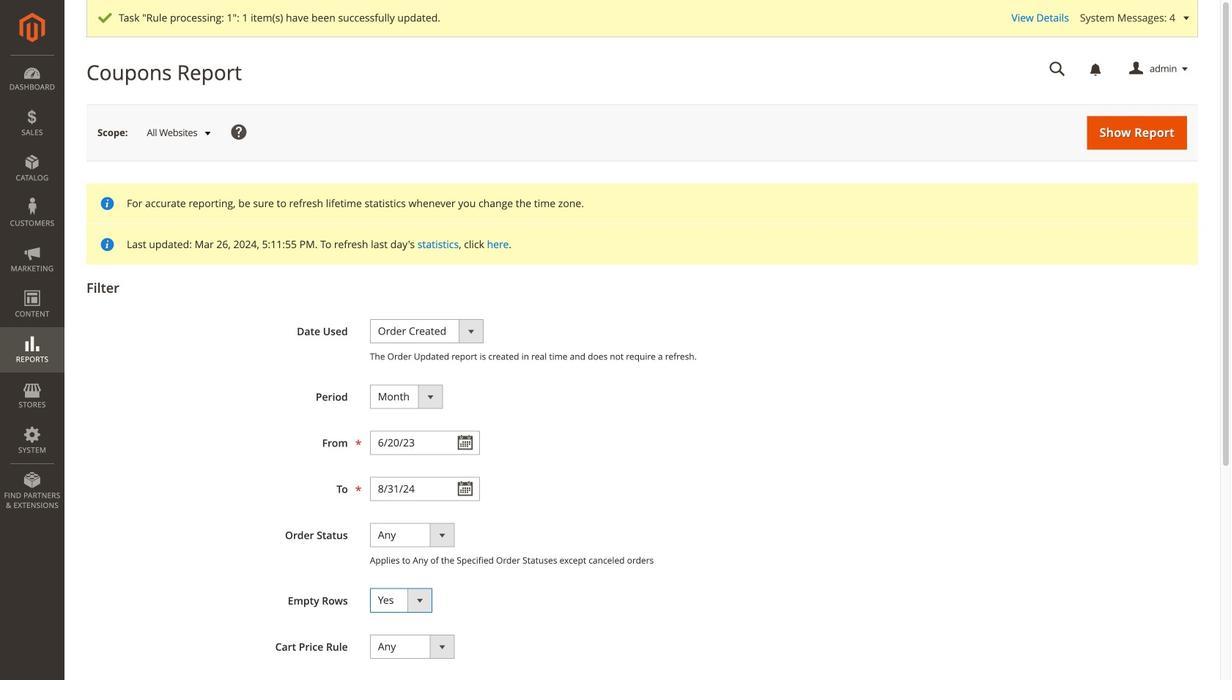 Task type: describe. For each thing, give the bounding box(es) containing it.
magento admin panel image
[[19, 12, 45, 43]]



Task type: locate. For each thing, give the bounding box(es) containing it.
menu bar
[[0, 55, 64, 518]]

None text field
[[1039, 56, 1076, 82], [370, 431, 480, 455], [370, 477, 480, 502], [1039, 56, 1076, 82], [370, 431, 480, 455], [370, 477, 480, 502]]



